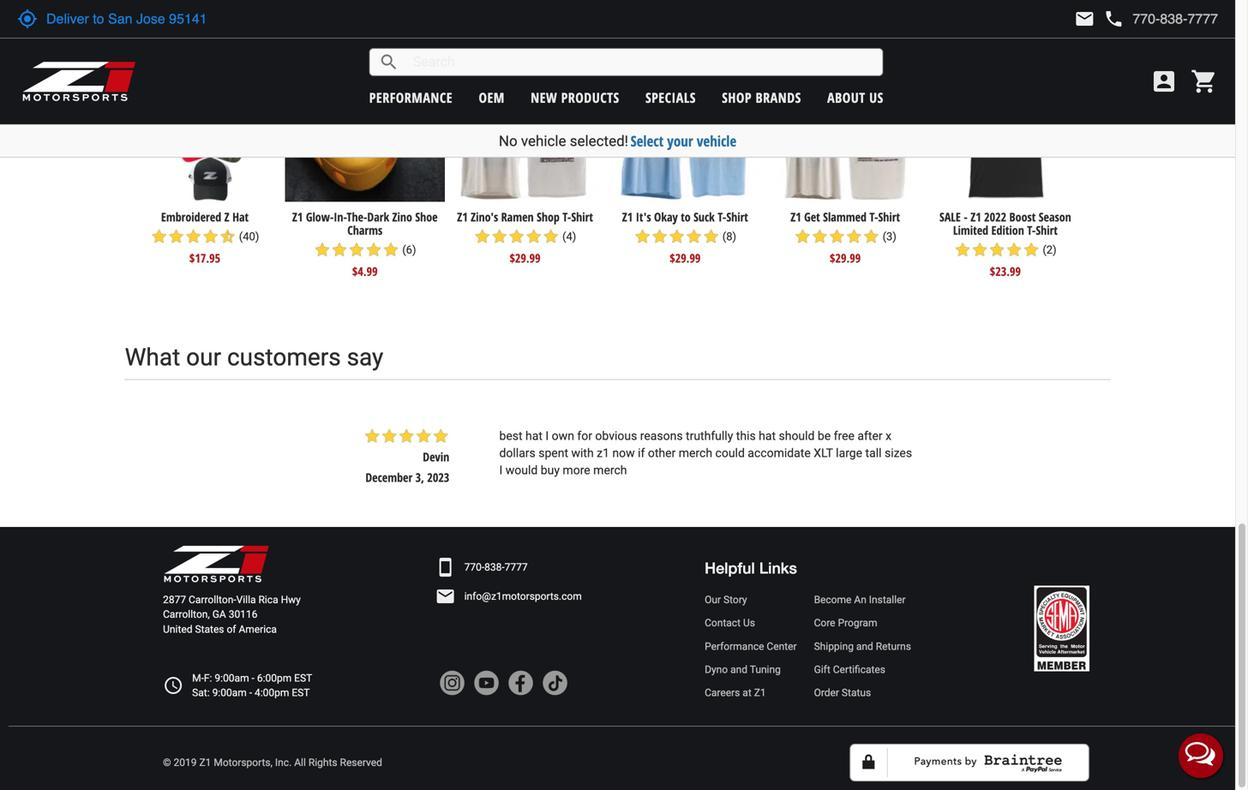 Task type: describe. For each thing, give the bounding box(es) containing it.
1 horizontal spatial i
[[546, 429, 549, 443]]

america
[[239, 624, 277, 636]]

charms
[[348, 222, 383, 238]]

2877 carrollton-villa rica hwy carrollton, ga 30116 united states of america
[[163, 594, 301, 636]]

mail phone
[[1075, 9, 1124, 29]]

become an installer
[[814, 594, 906, 606]]

returns
[[876, 641, 911, 653]]

$29.99 inside z1 it's okay to suck t-shirt star star star star star (8) $29.99
[[670, 250, 701, 266]]

2022
[[985, 209, 1007, 225]]

order status
[[814, 687, 871, 699]]

reasons
[[640, 429, 683, 443]]

products
[[561, 88, 620, 107]]

(6)
[[402, 244, 416, 256]]

devin
[[423, 449, 450, 465]]

2 vertical spatial -
[[249, 687, 252, 699]]

4:00pm
[[255, 687, 289, 699]]

facebook link image
[[508, 671, 534, 696]]

shipping and returns
[[814, 641, 911, 653]]

links
[[760, 559, 797, 578]]

1 vertical spatial -
[[252, 673, 255, 685]]

rica
[[259, 594, 278, 606]]

0 vertical spatial 9:00am
[[215, 673, 249, 685]]

$29.99 inside z1 zino's ramen shop t-shirt star star star star star (4) $29.99
[[510, 250, 541, 266]]

carrollton-
[[189, 594, 236, 606]]

contact us link
[[705, 616, 797, 631]]

accomidate
[[748, 446, 811, 460]]

6:00pm
[[257, 673, 292, 685]]

shop brands
[[722, 88, 802, 107]]

- inside sale - z1 2022 boost season limited edition t-shirt star star star star star (2) $23.99
[[964, 209, 968, 225]]

shop brands link
[[722, 88, 802, 107]]

for
[[577, 429, 592, 443]]

contact us
[[705, 617, 755, 629]]

what
[[125, 343, 180, 372]]

with
[[571, 446, 594, 460]]

z
[[224, 209, 229, 225]]

us for contact us
[[743, 617, 755, 629]]

hwy
[[281, 594, 301, 606]]

$29.99 inside z1 get slammed t-shirt star star star star star (3) $29.99
[[830, 250, 861, 266]]

z1 it's okay to suck t-shirt star star star star star (8) $29.99
[[622, 209, 748, 266]]

phone
[[1104, 9, 1124, 29]]

1 vertical spatial 9:00am
[[212, 687, 247, 699]]

selected!
[[570, 132, 629, 150]]

our
[[705, 594, 721, 606]]

shirt inside sale - z1 2022 boost season limited edition t-shirt star star star star star (2) $23.99
[[1036, 222, 1058, 238]]

new products
[[531, 88, 620, 107]]

Search search field
[[399, 49, 883, 75]]

0 vertical spatial this
[[232, 20, 271, 49]]

large
[[836, 446, 863, 460]]

7777
[[505, 562, 528, 574]]

become
[[814, 594, 852, 606]]

to inside z1 it's okay to suck t-shirt star star star star star (8) $29.99
[[681, 209, 691, 225]]

search
[[379, 52, 399, 72]]

instagram link image
[[440, 671, 465, 696]]

united
[[163, 624, 192, 636]]

inc.
[[275, 757, 292, 769]]

certificates
[[833, 664, 886, 676]]

more
[[563, 463, 591, 478]]

1 vertical spatial est
[[292, 687, 310, 699]]

center
[[767, 641, 797, 653]]

similar
[[125, 20, 199, 49]]

2023
[[427, 469, 450, 486]]

best
[[499, 429, 523, 443]]

now
[[613, 446, 635, 460]]

dyno and tuning
[[705, 664, 781, 676]]

shipping and returns link
[[814, 639, 911, 654]]

mail
[[1075, 9, 1095, 29]]

2 hat from the left
[[759, 429, 776, 443]]

vehicle inside no vehicle selected! select your vehicle
[[521, 132, 566, 150]]

0 vertical spatial merch
[[679, 446, 713, 460]]

in-
[[334, 209, 347, 225]]

say
[[347, 343, 384, 372]]

©
[[163, 757, 171, 769]]

could
[[716, 446, 745, 460]]

1 hat from the left
[[526, 429, 543, 443]]

new
[[531, 88, 557, 107]]

0 vertical spatial est
[[294, 673, 312, 685]]

1 vertical spatial i
[[499, 463, 503, 478]]

limited
[[953, 222, 989, 238]]

about us link
[[828, 88, 884, 107]]

smartphone
[[435, 557, 456, 578]]

z1 inside z1 get slammed t-shirt star star star star star (3) $29.99
[[791, 209, 801, 225]]

other
[[648, 446, 676, 460]]

30116
[[229, 609, 258, 621]]

okay
[[654, 209, 678, 225]]

ga
[[212, 609, 226, 621]]

order status link
[[814, 686, 911, 701]]

rights
[[309, 757, 337, 769]]

$4.99
[[352, 263, 378, 280]]

z1 inside sale - z1 2022 boost season limited edition t-shirt star star star star star (2) $23.99
[[971, 209, 982, 225]]

2877
[[163, 594, 186, 606]]

dark
[[367, 209, 389, 225]]

and for returns
[[857, 641, 874, 653]]

what our customers say
[[125, 343, 384, 372]]

star star star star star devin december 3, 2023
[[364, 428, 450, 486]]

x
[[886, 429, 892, 443]]

spent
[[539, 446, 569, 460]]

core program link
[[814, 616, 911, 631]]

oem link
[[479, 88, 505, 107]]

sale - z1 2022 boost season limited edition t-shirt star star star star star (2) $23.99
[[940, 209, 1072, 280]]

mail link
[[1075, 9, 1095, 29]]

similar to this item
[[125, 20, 325, 49]]

status
[[842, 687, 871, 699]]

star_half
[[219, 228, 236, 245]]

f:
[[204, 673, 212, 685]]

this inside best hat i own for obvious reasons truthfully this hat should be free after x dollars spent with z1 now if other merch could accomidate xlt large tall sizes i would buy more merch
[[736, 429, 756, 443]]

2019
[[174, 757, 197, 769]]



Task type: locate. For each thing, give the bounding box(es) containing it.
contact
[[705, 617, 741, 629]]

core program
[[814, 617, 878, 629]]

hat right best
[[526, 429, 543, 443]]

0 horizontal spatial hat
[[526, 429, 543, 443]]

select
[[631, 131, 664, 151]]

0 horizontal spatial and
[[731, 664, 748, 676]]

1 vertical spatial to
[[681, 209, 691, 225]]

9:00am right sat:
[[212, 687, 247, 699]]

carrollton,
[[163, 609, 210, 621]]

helpful links
[[705, 559, 797, 578]]

m-
[[192, 673, 204, 685]]

0 vertical spatial shop
[[722, 88, 752, 107]]

gift
[[814, 664, 831, 676]]

info@z1motorsports.com
[[464, 591, 582, 603]]

z1 company logo image
[[163, 544, 270, 584]]

installer
[[869, 594, 906, 606]]

1 vertical spatial and
[[731, 664, 748, 676]]

t- right suck
[[718, 209, 727, 225]]

embroidered
[[161, 209, 221, 225]]

0 horizontal spatial shop
[[537, 209, 560, 225]]

1 horizontal spatial and
[[857, 641, 874, 653]]

- left 6:00pm
[[252, 673, 255, 685]]

2 $29.99 from the left
[[670, 250, 701, 266]]

0 vertical spatial and
[[857, 641, 874, 653]]

0 horizontal spatial to
[[205, 20, 226, 49]]

get
[[804, 209, 820, 225]]

performance
[[705, 641, 764, 653]]

0 vertical spatial i
[[546, 429, 549, 443]]

this left item
[[232, 20, 271, 49]]

3 $29.99 from the left
[[830, 250, 861, 266]]

ramen
[[501, 209, 534, 225]]

vehicle right no on the top of the page
[[521, 132, 566, 150]]

0 horizontal spatial this
[[232, 20, 271, 49]]

own
[[552, 429, 574, 443]]

gift certificates link
[[814, 663, 911, 677]]

tiktok link image
[[542, 671, 568, 696]]

us down our story link on the bottom of the page
[[743, 617, 755, 629]]

z1 motorsports logo image
[[21, 60, 137, 103]]

z1 inside z1 it's okay to suck t-shirt star star star star star (8) $29.99
[[622, 209, 633, 225]]

us
[[870, 88, 884, 107], [743, 617, 755, 629]]

$29.99 down suck
[[670, 250, 701, 266]]

t- right slammed
[[870, 209, 878, 225]]

shopping_cart link
[[1187, 68, 1218, 95]]

0 vertical spatial us
[[870, 88, 884, 107]]

oem
[[479, 88, 505, 107]]

3,
[[416, 469, 424, 486]]

tall
[[866, 446, 882, 460]]

0 vertical spatial -
[[964, 209, 968, 225]]

would
[[506, 463, 538, 478]]

merch down truthfully
[[679, 446, 713, 460]]

program
[[838, 617, 878, 629]]

email info@z1motorsports.com
[[435, 587, 582, 607]]

- left 4:00pm
[[249, 687, 252, 699]]

1 horizontal spatial merch
[[679, 446, 713, 460]]

merch down z1
[[594, 463, 627, 478]]

all
[[294, 757, 306, 769]]

item
[[277, 20, 325, 49]]

t- inside z1 zino's ramen shop t-shirt star star star star star (4) $29.99
[[563, 209, 571, 225]]

(2)
[[1043, 244, 1057, 256]]

it's
[[636, 209, 651, 225]]

careers at z1
[[705, 687, 766, 699]]

best hat i own for obvious reasons truthfully this hat should be free after x dollars spent with z1 now if other merch could accomidate xlt large tall sizes i would buy more merch
[[499, 429, 912, 478]]

0 vertical spatial to
[[205, 20, 226, 49]]

t- inside z1 get slammed t-shirt star star star star star (3) $29.99
[[870, 209, 878, 225]]

your
[[667, 131, 693, 151]]

sema member logo image
[[1034, 586, 1090, 672]]

z1 get slammed t-shirt star star star star star (3) $29.99
[[791, 209, 900, 266]]

motorsports,
[[214, 757, 273, 769]]

and inside dyno and tuning link
[[731, 664, 748, 676]]

season
[[1039, 209, 1072, 225]]

shop inside z1 zino's ramen shop t-shirt star star star star star (4) $29.99
[[537, 209, 560, 225]]

z1 left zino's
[[457, 209, 468, 225]]

about
[[828, 88, 866, 107]]

1 horizontal spatial hat
[[759, 429, 776, 443]]

helpful
[[705, 559, 755, 578]]

to right similar
[[205, 20, 226, 49]]

villa
[[236, 594, 256, 606]]

reserved
[[340, 757, 382, 769]]

sat:
[[192, 687, 210, 699]]

- right sale at the right top of the page
[[964, 209, 968, 225]]

shop left brands
[[722, 88, 752, 107]]

us right about
[[870, 88, 884, 107]]

email
[[435, 587, 456, 607]]

z1 right at
[[754, 687, 766, 699]]

z1 left glow-
[[292, 209, 303, 225]]

xlt
[[814, 446, 833, 460]]

1 horizontal spatial us
[[870, 88, 884, 107]]

shirt up (3)
[[878, 209, 900, 225]]

t- up (4)
[[563, 209, 571, 225]]

9:00am
[[215, 673, 249, 685], [212, 687, 247, 699]]

z1 left "get"
[[791, 209, 801, 225]]

1 horizontal spatial this
[[736, 429, 756, 443]]

0 horizontal spatial vehicle
[[521, 132, 566, 150]]

account_box
[[1151, 68, 1178, 95]]

december
[[366, 469, 413, 486]]

est right 6:00pm
[[294, 673, 312, 685]]

1 horizontal spatial to
[[681, 209, 691, 225]]

boost
[[1010, 209, 1036, 225]]

1 horizontal spatial vehicle
[[697, 131, 737, 151]]

suck
[[694, 209, 715, 225]]

t- inside sale - z1 2022 boost season limited edition t-shirt star star star star star (2) $23.99
[[1027, 222, 1036, 238]]

shoe
[[415, 209, 438, 225]]

an
[[854, 594, 867, 606]]

and for tuning
[[731, 664, 748, 676]]

t- right edition
[[1027, 222, 1036, 238]]

1 horizontal spatial shop
[[722, 88, 752, 107]]

shirt inside z1 it's okay to suck t-shirt star star star star star (8) $29.99
[[727, 209, 748, 225]]

z1 inside 'link'
[[754, 687, 766, 699]]

shirt up (8)
[[727, 209, 748, 225]]

z1 left 2022 at the top of page
[[971, 209, 982, 225]]

shop right 'ramen'
[[537, 209, 560, 225]]

info@z1motorsports.com link
[[464, 589, 582, 604]]

hat
[[232, 209, 249, 225]]

(4)
[[563, 230, 576, 243]]

1 vertical spatial us
[[743, 617, 755, 629]]

performance center link
[[705, 639, 797, 654]]

slammed
[[823, 209, 867, 225]]

1 vertical spatial shop
[[537, 209, 560, 225]]

z1 left it's
[[622, 209, 633, 225]]

to left suck
[[681, 209, 691, 225]]

-
[[964, 209, 968, 225], [252, 673, 255, 685], [249, 687, 252, 699]]

t-
[[563, 209, 571, 225], [718, 209, 727, 225], [870, 209, 878, 225], [1027, 222, 1036, 238]]

1 vertical spatial this
[[736, 429, 756, 443]]

shirt up the (2)
[[1036, 222, 1058, 238]]

i left would
[[499, 463, 503, 478]]

and right the 'dyno'
[[731, 664, 748, 676]]

star
[[151, 228, 168, 245], [168, 228, 185, 245], [185, 228, 202, 245], [202, 228, 219, 245], [474, 228, 491, 245], [491, 228, 508, 245], [508, 228, 525, 245], [525, 228, 543, 245], [543, 228, 560, 245], [634, 228, 651, 245], [651, 228, 668, 245], [668, 228, 686, 245], [686, 228, 703, 245], [703, 228, 720, 245], [794, 228, 811, 245], [811, 228, 829, 245], [829, 228, 846, 245], [846, 228, 863, 245], [863, 228, 880, 245], [314, 241, 331, 259], [331, 241, 348, 259], [348, 241, 365, 259], [365, 241, 382, 259], [382, 241, 400, 259], [954, 241, 972, 259], [972, 241, 989, 259], [989, 241, 1006, 259], [1006, 241, 1023, 259], [1023, 241, 1040, 259], [364, 428, 381, 445], [381, 428, 398, 445], [398, 428, 415, 445], [415, 428, 432, 445], [432, 428, 450, 445]]

become an installer link
[[814, 593, 911, 608]]

us for about us
[[870, 88, 884, 107]]

access_time
[[163, 676, 184, 696]]

states
[[195, 624, 224, 636]]

9:00am right f:
[[215, 673, 249, 685]]

z1 inside z1 zino's ramen shop t-shirt star star star star star (4) $29.99
[[457, 209, 468, 225]]

new products link
[[531, 88, 620, 107]]

$29.99 down 'ramen'
[[510, 250, 541, 266]]

$29.99
[[510, 250, 541, 266], [670, 250, 701, 266], [830, 250, 861, 266]]

shirt up (4)
[[571, 209, 593, 225]]

youtube link image
[[474, 671, 500, 696]]

z1 right 2019 on the bottom of page
[[199, 757, 211, 769]]

shirt inside z1 get slammed t-shirt star star star star star (3) $29.99
[[878, 209, 900, 225]]

obvious
[[595, 429, 637, 443]]

0 horizontal spatial us
[[743, 617, 755, 629]]

$23.99
[[990, 263, 1021, 280]]

account_box link
[[1146, 68, 1182, 95]]

shirt inside z1 zino's ramen shop t-shirt star star star star star (4) $29.99
[[571, 209, 593, 225]]

0 horizontal spatial merch
[[594, 463, 627, 478]]

1 horizontal spatial $29.99
[[670, 250, 701, 266]]

this
[[232, 20, 271, 49], [736, 429, 756, 443]]

smartphone 770-838-7777
[[435, 557, 528, 578]]

vehicle right your
[[697, 131, 737, 151]]

z1 glow-in-the-dark zino shoe charms star star star star star (6) $4.99
[[292, 209, 438, 280]]

if
[[638, 446, 645, 460]]

access_time m-f: 9:00am - 6:00pm est sat: 9:00am - 4:00pm est
[[163, 673, 312, 699]]

i left own
[[546, 429, 549, 443]]

$17.95
[[189, 250, 220, 266]]

and down core program "link"
[[857, 641, 874, 653]]

z1 inside z1 glow-in-the-dark zino shoe charms star star star star star (6) $4.99
[[292, 209, 303, 225]]

and inside shipping and returns link
[[857, 641, 874, 653]]

z1
[[292, 209, 303, 225], [457, 209, 468, 225], [622, 209, 633, 225], [791, 209, 801, 225], [971, 209, 982, 225], [754, 687, 766, 699], [199, 757, 211, 769]]

0 horizontal spatial $29.99
[[510, 250, 541, 266]]

0 horizontal spatial i
[[499, 463, 503, 478]]

customers
[[227, 343, 341, 372]]

1 vertical spatial merch
[[594, 463, 627, 478]]

est right 4:00pm
[[292, 687, 310, 699]]

1 $29.99 from the left
[[510, 250, 541, 266]]

t- inside z1 it's okay to suck t-shirt star star star star star (8) $29.99
[[718, 209, 727, 225]]

this up could
[[736, 429, 756, 443]]

dyno
[[705, 664, 728, 676]]

$29.99 down slammed
[[830, 250, 861, 266]]

core
[[814, 617, 836, 629]]

hat up accomidate in the right of the page
[[759, 429, 776, 443]]

770-838-7777 link
[[464, 560, 528, 575]]

2 horizontal spatial $29.99
[[830, 250, 861, 266]]



Task type: vqa. For each thing, say whether or not it's contained in the screenshot.


